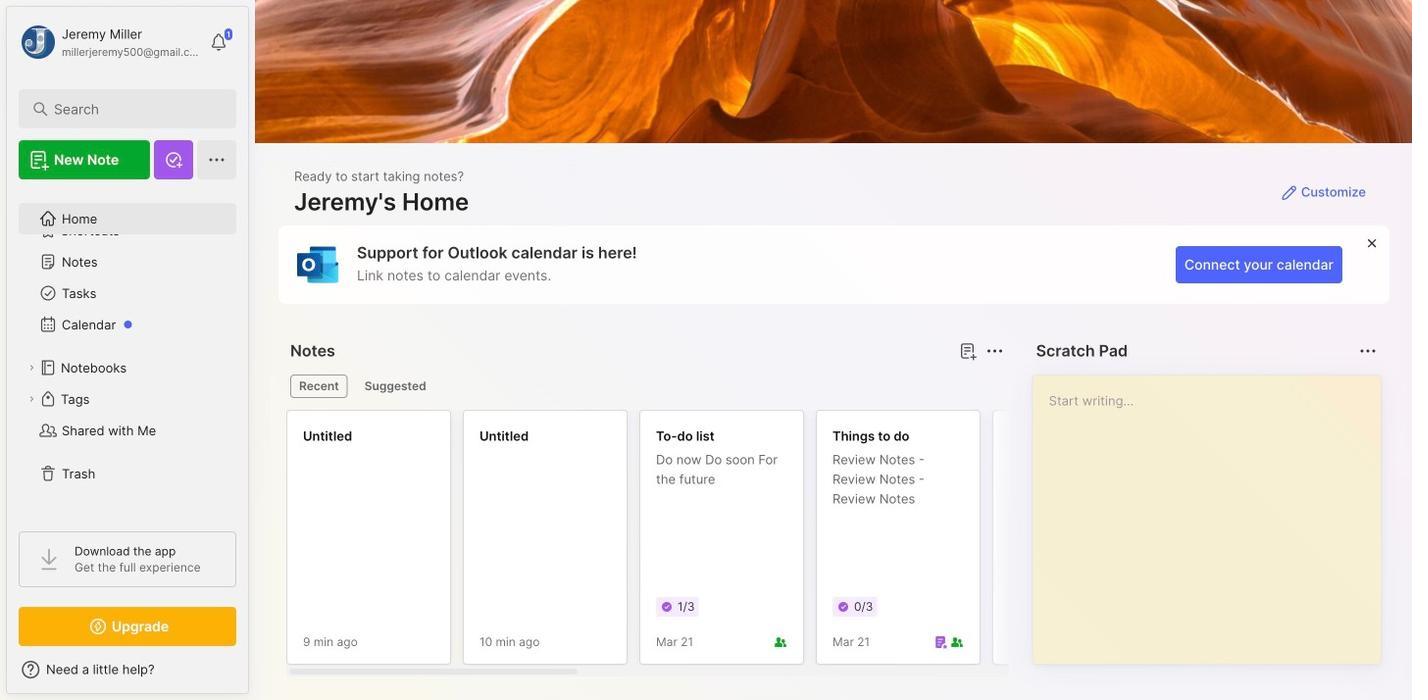 Task type: describe. For each thing, give the bounding box(es) containing it.
main element
[[0, 0, 255, 700]]

tree inside the main element
[[7, 191, 248, 514]]

Search text field
[[54, 100, 210, 119]]

expand notebooks image
[[25, 362, 37, 374]]

none search field inside the main element
[[54, 97, 210, 121]]

click to collapse image
[[248, 664, 262, 688]]



Task type: vqa. For each thing, say whether or not it's contained in the screenshot.
tree
yes



Task type: locate. For each thing, give the bounding box(es) containing it.
tab
[[290, 375, 348, 398], [356, 375, 435, 398]]

Start writing… text field
[[1049, 376, 1380, 648]]

WHAT'S NEW field
[[7, 654, 248, 686]]

Account field
[[19, 23, 200, 62]]

1 tab from the left
[[290, 375, 348, 398]]

tree
[[7, 191, 248, 514]]

tab list
[[290, 375, 1001, 398]]

1 horizontal spatial tab
[[356, 375, 435, 398]]

None search field
[[54, 97, 210, 121]]

2 tab from the left
[[356, 375, 435, 398]]

expand tags image
[[25, 393, 37, 405]]

0 horizontal spatial tab
[[290, 375, 348, 398]]

row group
[[286, 410, 1412, 677]]



